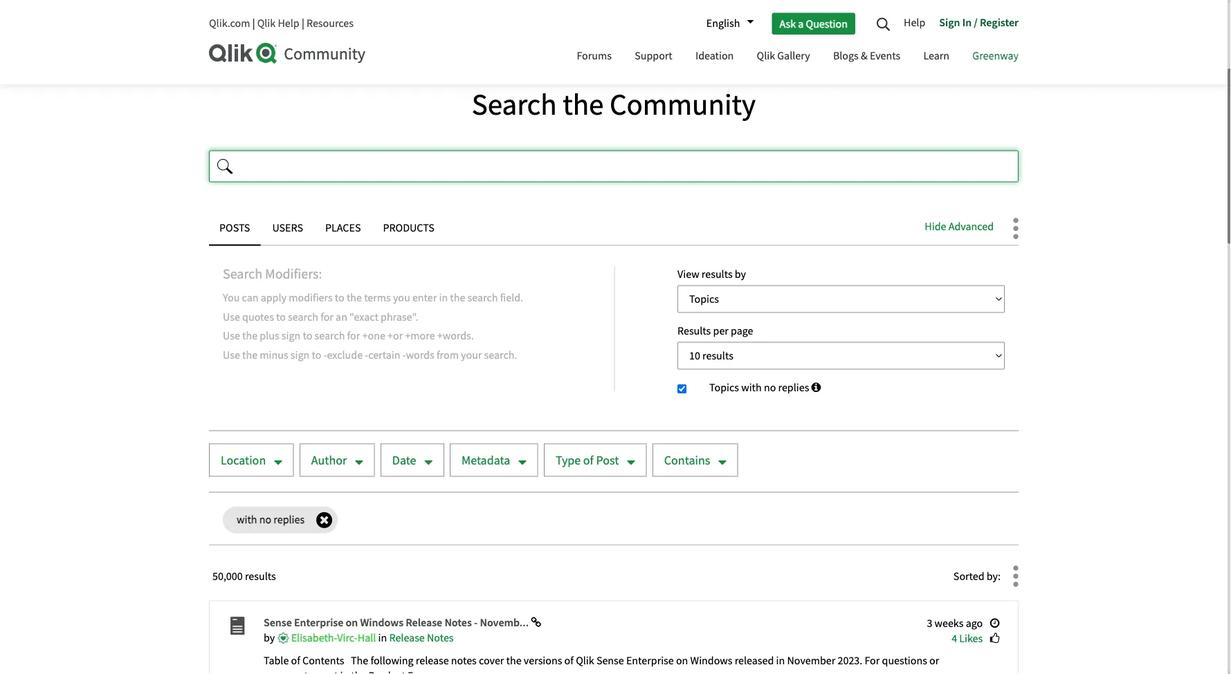 Task type: describe. For each thing, give the bounding box(es) containing it.
the left minus
[[242, 348, 258, 363]]

to right plus
[[303, 329, 312, 344]]

sense enterprise on windows release notes - novemb...
[[264, 617, 531, 630]]

topics
[[710, 381, 739, 395]]

learn button
[[913, 37, 960, 78]]

0 vertical spatial community
[[230, 9, 284, 23]]

a
[[798, 16, 804, 31]]

greenway
[[973, 49, 1019, 63]]

list containing qlik community
[[209, 0, 981, 34]]

+more
[[405, 329, 435, 344]]

forums...
[[408, 670, 451, 675]]

in right post
[[340, 670, 349, 675]]

learn
[[924, 49, 950, 63]]

page
[[731, 324, 754, 339]]

questions
[[882, 655, 928, 669]]

register
[[980, 15, 1019, 29]]

search.
[[484, 348, 517, 363]]

qlik community
[[209, 9, 284, 23]]

certain
[[368, 348, 400, 363]]

the down the forums popup button
[[563, 86, 604, 124]]

"exact
[[350, 311, 379, 325]]

you
[[223, 292, 240, 306]]

qlik up 'qlik' image
[[209, 9, 227, 23]]

the left plus
[[242, 329, 258, 344]]

or
[[930, 655, 940, 669]]

- right minus
[[324, 348, 327, 363]]

to left exclude
[[312, 348, 321, 363]]

table of contents            the following release notes cover the versions of qlik sense enterprise on windows released in november 2023.   for questions or comments, post in the product forums...
[[264, 655, 940, 675]]

- down +one
[[365, 348, 368, 363]]

0 vertical spatial search
[[468, 292, 498, 306]]

in right released
[[776, 655, 785, 669]]

location button
[[209, 445, 294, 478]]

resources link
[[307, 16, 354, 30]]

of for post
[[583, 453, 594, 469]]

0 vertical spatial notes
[[445, 617, 472, 630]]

release notes link
[[389, 632, 454, 646]]

modifiers
[[289, 292, 333, 306]]

post
[[596, 453, 619, 469]]

words
[[406, 348, 435, 363]]

of for contents
[[291, 655, 300, 669]]

qlik right qlik.com
[[257, 16, 276, 30]]

ideation
[[696, 49, 734, 63]]

apply
[[261, 292, 287, 306]]

search modifiers:
[[223, 266, 322, 284]]

tab list containing posts
[[209, 212, 1019, 247]]

help link
[[904, 10, 933, 37]]

results for search the community
[[245, 570, 276, 584]]

3 weeks ago 4 likes
[[927, 617, 985, 647]]

on inside "table of contents            the following release notes cover the versions of qlik sense enterprise on windows released in november 2023.   for questions or comments, post in the product forums..."
[[676, 655, 688, 669]]

topics with no replies
[[710, 381, 810, 395]]

2023.
[[838, 655, 863, 669]]

products
[[383, 221, 435, 235]]

your
[[461, 348, 482, 363]]

0 horizontal spatial with
[[237, 514, 257, 528]]

- right certain on the bottom of page
[[403, 348, 406, 363]]

0 horizontal spatial enterprise
[[294, 617, 344, 630]]

1 vertical spatial release
[[389, 632, 425, 646]]

an
[[336, 311, 347, 325]]

forums
[[577, 49, 612, 63]]

ask a question
[[780, 16, 848, 31]]

limits search results to topics that have no replies. image
[[812, 383, 821, 394]]

community inside 'community' link
[[284, 43, 366, 64]]

you can apply modifiers to the terms you enter in the search field. use quotes to search for an "exact phrase". use the plus sign to search for +one +or +more +words. use the minus sign to -exclude -certain -words from your search.
[[223, 292, 523, 363]]

question
[[806, 16, 848, 31]]

minus
[[260, 348, 288, 363]]

1 vertical spatial for
[[347, 329, 360, 344]]

Topics with no replies checkbox
[[678, 385, 687, 394]]

author button
[[300, 445, 375, 478]]

following
[[371, 655, 414, 669]]

qlik.com | qlik help | resources
[[209, 16, 354, 30]]

type of post
[[556, 453, 619, 469]]

support button
[[625, 37, 683, 78]]

enterprise inside "table of contents            the following release notes cover the versions of qlik sense enterprise on windows released in november 2023.   for questions or comments, post in the product forums..."
[[626, 655, 674, 669]]

top
[[297, 9, 315, 23]]

plus
[[260, 329, 279, 344]]

contains
[[664, 453, 710, 469]]

places
[[325, 221, 361, 235]]

to down apply
[[276, 311, 286, 325]]

0 vertical spatial no
[[764, 381, 776, 395]]

contents
[[303, 655, 344, 669]]

weeks
[[935, 617, 964, 631]]

sense inside "table of contents            the following release notes cover the versions of qlik sense enterprise on windows released in november 2023.   for questions or comments, post in the product forums..."
[[597, 655, 624, 669]]

by inside tab panel
[[264, 632, 277, 646]]

50,000 results alert
[[209, 560, 954, 595]]

1 vertical spatial replies
[[274, 514, 305, 528]]

advanced
[[949, 220, 994, 234]]

hide advanced link
[[925, 211, 994, 244]]

1 | from the left
[[252, 16, 255, 30]]

2 use from the top
[[223, 329, 240, 344]]

virc-
[[337, 632, 358, 646]]

table
[[264, 655, 289, 669]]

ask a question link
[[772, 13, 856, 34]]

from
[[437, 348, 459, 363]]

places link
[[315, 212, 371, 247]]

0 vertical spatial windows
[[360, 617, 404, 630]]

4
[[952, 632, 957, 647]]

release
[[416, 655, 449, 669]]

type of post button
[[544, 445, 647, 478]]

search for search the community
[[472, 86, 557, 124]]

ask
[[780, 16, 796, 31]]

in right hall
[[378, 632, 387, 646]]

qlik community link
[[209, 9, 284, 23]]

results
[[678, 324, 711, 339]]

0 vertical spatial release
[[406, 617, 442, 630]]

2 vertical spatial community
[[610, 86, 756, 124]]

&
[[861, 49, 868, 63]]

forums button
[[567, 37, 622, 78]]

the right the enter
[[450, 292, 465, 306]]

view results by
[[678, 268, 746, 282]]

0 horizontal spatial on
[[346, 617, 358, 630]]

/
[[974, 15, 978, 29]]

tab panel containing 50,000 results
[[209, 560, 1019, 675]]

2 vertical spatial search
[[315, 329, 345, 344]]

location
[[221, 453, 266, 469]]

date
[[392, 453, 416, 469]]



Task type: vqa. For each thing, say whether or not it's contained in the screenshot.
like in THE • CONVERSATIONAL AI IS USED IN INDUSTRIES LIKE HEALTHCARE, FINANCE, AND E-COMMERCE WHERE PERSONALIZED ASSISTANCE IS PROVIDED TO CUSTOMERS.
no



Task type: locate. For each thing, give the bounding box(es) containing it.
hall
[[358, 632, 376, 646]]

sign right plus
[[282, 329, 301, 344]]

1 vertical spatial sense
[[597, 655, 624, 669]]

windows
[[360, 617, 404, 630], [691, 655, 733, 669]]

0 vertical spatial by
[[735, 268, 746, 282]]

tab panel
[[209, 560, 1019, 675]]

windows up hall
[[360, 617, 404, 630]]

qlik right the versions
[[576, 655, 594, 669]]

0 vertical spatial enterprise
[[294, 617, 344, 630]]

sign
[[282, 329, 301, 344], [291, 348, 310, 363]]

2 horizontal spatial search
[[472, 86, 557, 124]]

1 horizontal spatial on
[[676, 655, 688, 669]]

0 horizontal spatial |
[[252, 16, 255, 30]]

support
[[635, 49, 673, 63]]

results
[[702, 268, 733, 282], [245, 570, 276, 584]]

0 vertical spatial for
[[321, 311, 334, 325]]

1 horizontal spatial |
[[302, 16, 304, 30]]

1 vertical spatial use
[[223, 329, 240, 344]]

view
[[678, 268, 700, 282]]

0 horizontal spatial results
[[245, 570, 276, 584]]

1 horizontal spatial with
[[742, 381, 762, 395]]

sign right minus
[[291, 348, 310, 363]]

to up an
[[335, 292, 345, 306]]

post
[[318, 670, 338, 675]]

0 vertical spatial results
[[702, 268, 733, 282]]

1 vertical spatial community
[[284, 43, 366, 64]]

the up '"exact'
[[347, 292, 362, 306]]

release up release notes link
[[406, 617, 442, 630]]

in inside you can apply modifiers to the terms you enter in the search field. use quotes to search for an "exact phrase". use the plus sign to search for +one +or +more +words. use the minus sign to -exclude -certain -words from your search.
[[439, 292, 448, 306]]

1 vertical spatial notes
[[427, 632, 454, 646]]

of inside type of post popup button
[[583, 453, 594, 469]]

1 vertical spatial results
[[245, 570, 276, 584]]

0 horizontal spatial help
[[278, 16, 300, 30]]

1 vertical spatial no
[[259, 514, 271, 528]]

cover
[[479, 655, 504, 669]]

50,000 results
[[213, 570, 276, 584]]

0 vertical spatial replies
[[778, 381, 810, 395]]

0 horizontal spatial windows
[[360, 617, 404, 630]]

sense up employee image
[[264, 617, 292, 630]]

1 vertical spatial by
[[264, 632, 277, 646]]

posts
[[219, 221, 250, 235]]

in
[[439, 292, 448, 306], [378, 632, 387, 646], [776, 655, 785, 669], [340, 670, 349, 675]]

community link
[[209, 43, 553, 64]]

posts link
[[209, 212, 261, 247]]

tab list
[[209, 212, 1019, 247]]

3 use from the top
[[223, 348, 240, 363]]

with
[[742, 381, 762, 395], [237, 514, 257, 528]]

0 horizontal spatial no
[[259, 514, 271, 528]]

search
[[328, 9, 359, 23], [472, 86, 557, 124], [223, 266, 262, 284]]

1 vertical spatial sign
[[291, 348, 310, 363]]

sign in / register
[[940, 15, 1019, 29]]

menu bar
[[567, 37, 1029, 78]]

results for search modifiers:
[[702, 268, 733, 282]]

None submit
[[209, 151, 241, 183]]

search down modifiers
[[288, 311, 318, 325]]

1 vertical spatial search
[[288, 311, 318, 325]]

enterprise
[[294, 617, 344, 630], [626, 655, 674, 669]]

0 horizontal spatial sense
[[264, 617, 292, 630]]

sorted by:
[[954, 570, 1001, 584]]

qlik.com link
[[209, 16, 250, 30]]

of left the post
[[583, 453, 594, 469]]

field.
[[500, 292, 523, 306]]

for left +one
[[347, 329, 360, 344]]

50,000
[[213, 570, 243, 584]]

qlik inside menu bar
[[757, 49, 775, 63]]

windows left released
[[691, 655, 733, 669]]

likes
[[960, 632, 983, 647]]

search down an
[[315, 329, 345, 344]]

qlik help link
[[257, 16, 300, 30]]

1 vertical spatial enterprise
[[626, 655, 674, 669]]

release
[[406, 617, 442, 630], [389, 632, 425, 646]]

| right qlik help link
[[302, 16, 304, 30]]

1 horizontal spatial sense
[[597, 655, 624, 669]]

no right topics
[[764, 381, 776, 395]]

0 horizontal spatial replies
[[274, 514, 305, 528]]

2 horizontal spatial of
[[583, 453, 594, 469]]

qlik image
[[209, 43, 278, 64]]

1 horizontal spatial for
[[347, 329, 360, 344]]

events
[[870, 49, 901, 63]]

phrase".
[[381, 311, 418, 325]]

0 vertical spatial use
[[223, 311, 240, 325]]

1 horizontal spatial no
[[764, 381, 776, 395]]

you
[[393, 292, 410, 306]]

1 horizontal spatial replies
[[778, 381, 810, 395]]

windows inside "table of contents            the following release notes cover the versions of qlik sense enterprise on windows released in november 2023.   for questions or comments, post in the product forums..."
[[691, 655, 733, 669]]

the down the
[[351, 670, 366, 675]]

search
[[468, 292, 498, 306], [288, 311, 318, 325], [315, 329, 345, 344]]

resources
[[307, 16, 354, 30]]

by right view
[[735, 268, 746, 282]]

1 horizontal spatial by
[[735, 268, 746, 282]]

0 vertical spatial sign
[[282, 329, 301, 344]]

the
[[563, 86, 604, 124], [347, 292, 362, 306], [450, 292, 465, 306], [242, 329, 258, 344], [242, 348, 258, 363], [506, 655, 522, 669], [351, 670, 366, 675]]

help left the sign
[[904, 15, 926, 29]]

ideation button
[[685, 37, 744, 78]]

+one
[[362, 329, 385, 344]]

message contains a hyperlink image
[[531, 618, 541, 629]]

exclude
[[327, 348, 363, 363]]

1 horizontal spatial windows
[[691, 655, 733, 669]]

in right the enter
[[439, 292, 448, 306]]

1 horizontal spatial of
[[565, 655, 574, 669]]

english
[[707, 16, 740, 30]]

help left resources
[[278, 16, 300, 30]]

terms
[[364, 292, 391, 306]]

| right qlik.com
[[252, 16, 255, 30]]

0 vertical spatial on
[[346, 617, 358, 630]]

qlik left gallery
[[757, 49, 775, 63]]

by up table
[[264, 632, 277, 646]]

qlik inside "table of contents            the following release notes cover the versions of qlik sense enterprise on windows released in november 2023.   for questions or comments, post in the product forums..."
[[576, 655, 594, 669]]

qlik gallery
[[757, 49, 810, 63]]

1 vertical spatial windows
[[691, 655, 733, 669]]

sense enterprise on windows release notes - novemb... link
[[264, 617, 531, 630]]

the right cover
[[506, 655, 522, 669]]

notes up the notes
[[445, 617, 472, 630]]

this is an article image
[[224, 617, 250, 643]]

no up 50,000 results
[[259, 514, 271, 528]]

+words.
[[437, 329, 474, 344]]

1 horizontal spatial help
[[904, 15, 926, 29]]

english button
[[700, 12, 754, 35]]

by
[[735, 268, 746, 282], [264, 632, 277, 646]]

Search Query search field
[[209, 151, 1019, 183]]

results right view
[[702, 268, 733, 282]]

-
[[324, 348, 327, 363], [365, 348, 368, 363], [403, 348, 406, 363], [474, 617, 478, 630]]

0 horizontal spatial of
[[291, 655, 300, 669]]

0 vertical spatial search
[[328, 9, 359, 23]]

community
[[230, 9, 284, 23], [284, 43, 366, 64], [610, 86, 756, 124]]

release down sense enterprise on windows release notes - novemb... link
[[389, 632, 425, 646]]

0 horizontal spatial search
[[223, 266, 262, 284]]

modifiers:
[[265, 266, 322, 284]]

gallery
[[778, 49, 810, 63]]

elisabeth-virc- hall
[[291, 632, 376, 646]]

sign
[[940, 15, 961, 29]]

- left 'novemb...'
[[474, 617, 478, 630]]

contains button
[[653, 445, 738, 478]]

0 horizontal spatial for
[[321, 311, 334, 325]]

search modifiers: heading
[[223, 266, 552, 284]]

2 | from the left
[[302, 16, 304, 30]]

search the community
[[472, 86, 756, 124]]

2 vertical spatial use
[[223, 348, 240, 363]]

1 vertical spatial search
[[472, 86, 557, 124]]

of up comments,
[[291, 655, 300, 669]]

sorted by: heading
[[954, 560, 1008, 595]]

qlik gallery link
[[747, 37, 821, 78]]

in
[[963, 15, 972, 29]]

of
[[583, 453, 594, 469], [291, 655, 300, 669], [565, 655, 574, 669]]

1 use from the top
[[223, 311, 240, 325]]

of right the versions
[[565, 655, 574, 669]]

results inside alert
[[245, 570, 276, 584]]

1 vertical spatial on
[[676, 655, 688, 669]]

menu bar containing forums
[[567, 37, 1029, 78]]

hide advanced
[[925, 220, 994, 234]]

1 horizontal spatial enterprise
[[626, 655, 674, 669]]

the
[[351, 655, 368, 669]]

author
[[311, 453, 347, 469]]

2 vertical spatial search
[[223, 266, 262, 284]]

with no replies link
[[223, 508, 338, 535]]

blogs & events button
[[823, 37, 911, 78]]

product
[[369, 670, 406, 675]]

type
[[556, 453, 581, 469]]

0 horizontal spatial by
[[264, 632, 277, 646]]

notes
[[445, 617, 472, 630], [427, 632, 454, 646]]

metadata button
[[450, 445, 538, 478]]

greenway link
[[962, 37, 1029, 78]]

ago
[[966, 617, 983, 631]]

search left field.
[[468, 292, 498, 306]]

results right 50,000
[[245, 570, 276, 584]]

list
[[209, 0, 981, 34]]

quotes
[[242, 311, 274, 325]]

notes
[[451, 655, 477, 669]]

with up 50,000 results
[[237, 514, 257, 528]]

sense right the versions
[[597, 655, 624, 669]]

1 vertical spatial with
[[237, 514, 257, 528]]

no
[[764, 381, 776, 395], [259, 514, 271, 528]]

qlik.com
[[209, 16, 250, 30]]

0 vertical spatial with
[[742, 381, 762, 395]]

notes up release
[[427, 632, 454, 646]]

employee image
[[277, 634, 289, 646]]

with right topics
[[742, 381, 762, 395]]

0 vertical spatial sense
[[264, 617, 292, 630]]

1 horizontal spatial results
[[702, 268, 733, 282]]

users
[[272, 221, 303, 235]]

help
[[904, 15, 926, 29], [278, 16, 300, 30]]

1 horizontal spatial search
[[328, 9, 359, 23]]

in release notes
[[378, 632, 454, 646]]

novemb...
[[480, 617, 529, 630]]

search for search modifiers:
[[223, 266, 262, 284]]

for left an
[[321, 311, 334, 325]]

users link
[[262, 212, 314, 247]]



